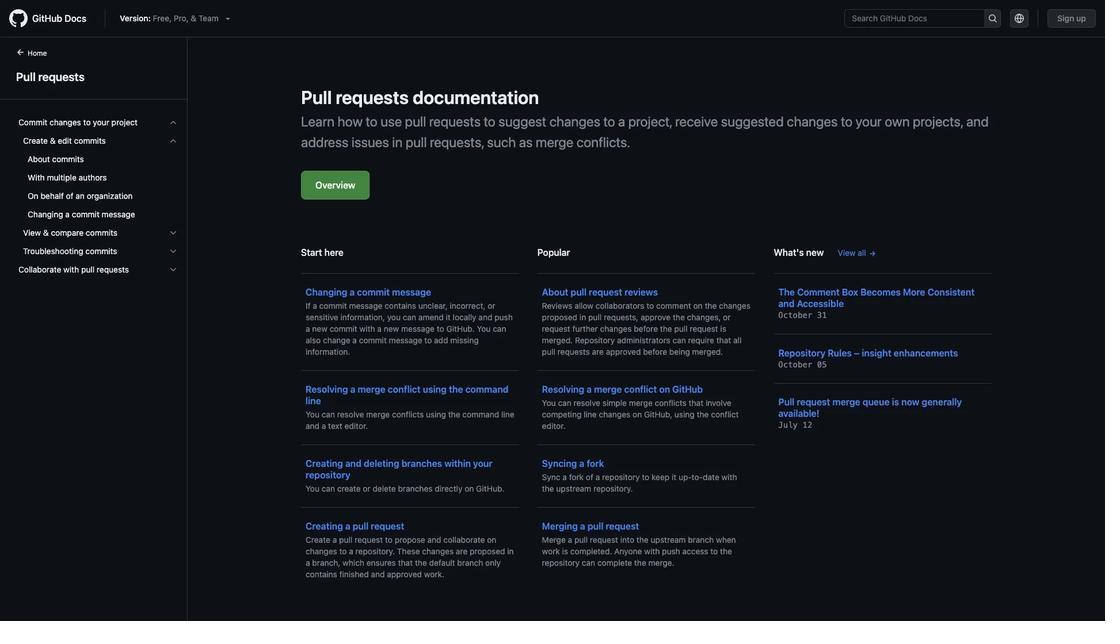 Task type: vqa. For each thing, say whether or not it's contained in the screenshot.
push to the left
yes



Task type: locate. For each thing, give the bounding box(es) containing it.
1 horizontal spatial conflict
[[624, 384, 657, 395]]

2 vertical spatial &
[[43, 228, 49, 238]]

1 vertical spatial of
[[586, 473, 594, 483]]

0 vertical spatial requests,
[[430, 134, 484, 150]]

view
[[23, 228, 41, 238], [838, 248, 856, 258]]

on up only
[[487, 536, 497, 545]]

and left text
[[306, 422, 320, 431]]

view for view & compare commits
[[23, 228, 41, 238]]

july 12 element
[[779, 421, 813, 430]]

changing down behalf
[[28, 210, 63, 219]]

message down organization
[[102, 210, 135, 219]]

further
[[573, 324, 598, 334]]

contains
[[385, 301, 416, 311], [306, 570, 337, 580]]

0 horizontal spatial create
[[23, 136, 48, 146]]

sc 9kayk9 0 image for requests
[[169, 265, 178, 275]]

that down these
[[398, 559, 413, 568]]

1 resolving from the left
[[306, 384, 348, 395]]

conflict inside the resolving a merge conflict using the command line you can resolve merge conflicts using the command line and a text editor.
[[388, 384, 421, 395]]

1 horizontal spatial is
[[721, 324, 727, 334]]

1 horizontal spatial upstream
[[651, 536, 686, 545]]

repository inside repository rules – insight enhancements october 05
[[779, 348, 826, 359]]

pull request merge queue is now generally available! july 12
[[779, 397, 962, 430]]

with inside merging a pull request merge a pull request into the upstream branch when work is completed. anyone with push access to the repository can complete the merge.
[[645, 547, 660, 557]]

2 vertical spatial or
[[363, 485, 371, 494]]

sc 9kayk9 0 image
[[169, 136, 178, 146]]

and right the projects,
[[967, 113, 989, 130]]

1 horizontal spatial requests,
[[604, 313, 639, 322]]

1 horizontal spatial your
[[473, 459, 493, 470]]

changing a commit message if a commit message contains unclear, incorrect, or sensitive information, you can amend it locally and push a new commit with a new message to github. you can also change a commit message to add missing information.
[[306, 287, 513, 357]]

1 vertical spatial view
[[838, 248, 856, 258]]

to left keep
[[642, 473, 650, 483]]

0 vertical spatial creating
[[306, 459, 343, 470]]

2 vertical spatial pull
[[779, 397, 795, 408]]

conflicts up github,
[[655, 399, 687, 408]]

1 horizontal spatial repository
[[779, 348, 826, 359]]

incorrect,
[[450, 301, 486, 311]]

command down missing
[[466, 384, 509, 395]]

or inside about pull request reviews reviews allow collaborators to comment on the changes proposed in pull requests, approve the changes, or request further changes before the pull request is merged. repository administrators can require that all pull requests are approved before being merged.
[[723, 313, 731, 322]]

request down reviews
[[542, 324, 571, 334]]

1 vertical spatial in
[[580, 313, 586, 322]]

0 vertical spatial github.
[[447, 324, 475, 334]]

0 horizontal spatial proposed
[[470, 547, 505, 557]]

1 horizontal spatial github.
[[476, 485, 505, 494]]

commits up with multiple authors
[[52, 155, 84, 164]]

resolving inside the resolving a merge conflict using the command line you can resolve merge conflicts using the command line and a text editor.
[[306, 384, 348, 395]]

consistent
[[928, 287, 975, 298]]

within
[[445, 459, 471, 470]]

october 05 element
[[779, 360, 827, 370]]

1 vertical spatial proposed
[[470, 547, 505, 557]]

0 horizontal spatial or
[[363, 485, 371, 494]]

generally
[[922, 397, 962, 408]]

0 horizontal spatial line
[[306, 396, 321, 407]]

on right directly
[[465, 485, 474, 494]]

the
[[779, 287, 795, 298]]

0 horizontal spatial it
[[446, 313, 451, 322]]

when
[[716, 536, 736, 545]]

2 create & edit commits element from the top
[[9, 150, 187, 224]]

0 vertical spatial fork
[[587, 459, 604, 470]]

to down when
[[711, 547, 718, 557]]

conflicts inside the resolving a merge conflict using the command line you can resolve merge conflicts using the command line and a text editor.
[[392, 410, 424, 420]]

1 vertical spatial october
[[779, 360, 813, 370]]

fork right syncing
[[587, 459, 604, 470]]

reviews
[[542, 301, 573, 311]]

1 horizontal spatial approved
[[606, 348, 641, 357]]

pull up learn
[[301, 86, 332, 108]]

repository down work
[[542, 559, 580, 568]]

merge.
[[649, 559, 675, 568]]

0 horizontal spatial editor.
[[345, 422, 368, 431]]

0 horizontal spatial your
[[93, 118, 109, 127]]

0 vertical spatial approved
[[606, 348, 641, 357]]

1 horizontal spatial proposed
[[542, 313, 578, 322]]

branch,
[[312, 559, 341, 568]]

finished
[[340, 570, 369, 580]]

line down the "information."
[[306, 396, 321, 407]]

1 horizontal spatial of
[[586, 473, 594, 483]]

0 horizontal spatial upstream
[[556, 485, 592, 494]]

0 horizontal spatial is
[[562, 547, 568, 557]]

github. right directly
[[476, 485, 505, 494]]

sign up link
[[1048, 9, 1096, 28]]

delete
[[373, 485, 396, 494]]

version:
[[120, 14, 151, 23]]

branches left within at the bottom left
[[402, 459, 442, 470]]

request down the changes,
[[690, 324, 718, 334]]

requests inside dropdown button
[[97, 265, 129, 275]]

0 horizontal spatial branch
[[457, 559, 483, 568]]

to inside dropdown button
[[83, 118, 91, 127]]

request
[[589, 287, 623, 298], [542, 324, 571, 334], [690, 324, 718, 334], [797, 397, 831, 408], [371, 521, 404, 532], [606, 521, 639, 532], [355, 536, 383, 545], [590, 536, 618, 545]]

1 horizontal spatial merged.
[[693, 348, 723, 357]]

compare
[[51, 228, 84, 238]]

0 horizontal spatial repository
[[306, 470, 351, 481]]

0 vertical spatial is
[[721, 324, 727, 334]]

if
[[306, 301, 311, 311]]

1 vertical spatial or
[[723, 313, 731, 322]]

it left up-
[[672, 473, 677, 483]]

on inside creating a pull request create a pull request to propose and collaborate on changes to a repository. these changes are proposed in a branch, which ensures that the default branch only contains finished and approved work.
[[487, 536, 497, 545]]

command up within at the bottom left
[[463, 410, 499, 420]]

& for create & edit commits
[[50, 136, 56, 146]]

or right incorrect,
[[488, 301, 496, 311]]

0 horizontal spatial pull
[[16, 70, 36, 83]]

pull up available!
[[779, 397, 795, 408]]

involve
[[706, 399, 732, 408]]

&
[[191, 14, 196, 23], [50, 136, 56, 146], [43, 228, 49, 238]]

view up box
[[838, 248, 856, 258]]

1 creating from the top
[[306, 459, 343, 470]]

home
[[28, 49, 47, 57]]

upstream down sync
[[556, 485, 592, 494]]

0 vertical spatial repository.
[[594, 485, 633, 494]]

0 vertical spatial conflicts
[[655, 399, 687, 408]]

changing up if
[[306, 287, 347, 298]]

change
[[323, 336, 350, 345]]

creating inside creating a pull request create a pull request to propose and collaborate on changes to a repository. these changes are proposed in a branch, which ensures that the default branch only contains finished and approved work.
[[306, 521, 343, 532]]

creating up branch,
[[306, 521, 343, 532]]

with inside changing a commit message if a commit message contains unclear, incorrect, or sensitive information, you can amend it locally and push a new commit with a new message to github. you can also change a commit message to add missing information.
[[360, 324, 375, 334]]

& up the "troubleshooting"
[[43, 228, 49, 238]]

with inside "syncing a fork sync a fork of a repository to keep it up-to-date with the upstream repository."
[[722, 473, 737, 483]]

changes inside resolving a merge conflict on github you can resolve simple merge conflicts that involve competing line changes on github, using the conflict editor.
[[599, 410, 631, 420]]

1 editor. from the left
[[345, 422, 368, 431]]

0 vertical spatial pull
[[16, 70, 36, 83]]

popular
[[538, 247, 570, 258]]

2 horizontal spatial that
[[717, 336, 731, 345]]

resolve inside the resolving a merge conflict using the command line you can resolve merge conflicts using the command line and a text editor.
[[337, 410, 364, 420]]

2 resolving from the left
[[542, 384, 585, 395]]

0 vertical spatial all
[[858, 248, 866, 258]]

sc 9kayk9 0 image for commits
[[169, 229, 178, 238]]

0 vertical spatial it
[[446, 313, 451, 322]]

1 vertical spatial it
[[672, 473, 677, 483]]

the down sync
[[542, 485, 554, 494]]

1 horizontal spatial &
[[50, 136, 56, 146]]

requests, inside the "pull requests documentation learn how to use pull requests to suggest changes to a project, receive suggested changes to your own projects, and address issues in pull requests, such as merge conflicts."
[[430, 134, 484, 150]]

branch inside merging a pull request merge a pull request into the upstream branch when work is completed. anyone with push access to the repository can complete the merge.
[[688, 536, 714, 545]]

sc 9kayk9 0 image inside view & compare commits dropdown button
[[169, 229, 178, 238]]

commits down view & compare commits dropdown button
[[85, 247, 117, 256]]

0 horizontal spatial are
[[456, 547, 468, 557]]

to left use
[[366, 113, 378, 130]]

0 horizontal spatial resolve
[[337, 410, 364, 420]]

merged. down require
[[693, 348, 723, 357]]

merged. down further
[[542, 336, 573, 345]]

and inside creating and deleting branches within your repository you can create or delete branches directly on github.
[[345, 459, 362, 470]]

0 horizontal spatial fork
[[569, 473, 584, 483]]

before down administrators
[[643, 348, 667, 357]]

with right date
[[722, 473, 737, 483]]

are down further
[[592, 348, 604, 357]]

2 vertical spatial that
[[398, 559, 413, 568]]

1 horizontal spatial repository
[[542, 559, 580, 568]]

are
[[592, 348, 604, 357], [456, 547, 468, 557]]

0 vertical spatial view
[[23, 228, 41, 238]]

changing inside commit changes to your project element
[[28, 210, 63, 219]]

your
[[856, 113, 882, 130], [93, 118, 109, 127], [473, 459, 493, 470]]

resolving a merge conflict using the command line you can resolve merge conflicts using the command line and a text editor.
[[306, 384, 515, 431]]

create & edit commits element
[[9, 132, 187, 224], [9, 150, 187, 224]]

about inside create & edit commits element
[[28, 155, 50, 164]]

None search field
[[845, 9, 1001, 28]]

line
[[306, 396, 321, 407], [502, 410, 515, 420], [584, 410, 597, 420]]

commits
[[74, 136, 106, 146], [52, 155, 84, 164], [86, 228, 118, 238], [85, 247, 117, 256]]

version: free, pro, & team
[[120, 14, 219, 23]]

resolve
[[574, 399, 601, 408], [337, 410, 364, 420]]

repository down further
[[575, 336, 615, 345]]

pull inside the "pull requests documentation learn how to use pull requests to suggest changes to a project, receive suggested changes to your own projects, and address issues in pull requests, such as merge conflicts."
[[301, 86, 332, 108]]

upstream inside "syncing a fork sync a fork of a repository to keep it up-to-date with the upstream repository."
[[556, 485, 592, 494]]

with down troubleshooting commits
[[63, 265, 79, 275]]

about for pull
[[542, 287, 569, 298]]

approve
[[641, 313, 671, 322]]

docs
[[65, 13, 86, 24]]

work
[[542, 547, 560, 557]]

october
[[779, 311, 813, 320], [779, 360, 813, 370]]

commit down on behalf of an organization at the left of page
[[72, 210, 100, 219]]

new down sensitive
[[312, 324, 328, 334]]

0 vertical spatial resolve
[[574, 399, 601, 408]]

and up "create" at bottom left
[[345, 459, 362, 470]]

proposed down reviews
[[542, 313, 578, 322]]

pull requests link
[[14, 68, 173, 85]]

create & edit commits element containing about commits
[[9, 150, 187, 224]]

can inside the resolving a merge conflict using the command line you can resolve merge conflicts using the command line and a text editor.
[[322, 410, 335, 420]]

view for view all
[[838, 248, 856, 258]]

requests down troubleshooting commits dropdown button
[[97, 265, 129, 275]]

in left work
[[508, 547, 514, 557]]

on
[[694, 301, 703, 311], [660, 384, 670, 395], [633, 410, 642, 420], [465, 485, 474, 494], [487, 536, 497, 545]]

repository left keep
[[602, 473, 640, 483]]

2 horizontal spatial line
[[584, 410, 597, 420]]

projects,
[[913, 113, 964, 130]]

requests down further
[[558, 348, 590, 357]]

about inside about pull request reviews reviews allow collaborators to comment on the changes proposed in pull requests, approve the changes, or request further changes before the pull request is merged. repository administrators can require that all pull requests are approved before being merged.
[[542, 287, 569, 298]]

contains inside creating a pull request create a pull request to propose and collaborate on changes to a repository. these changes are proposed in a branch, which ensures that the default branch only contains finished and approved work.
[[306, 570, 337, 580]]

1 vertical spatial conflicts
[[392, 410, 424, 420]]

sc 9kayk9 0 image inside "commit changes to your project" dropdown button
[[169, 118, 178, 127]]

0 vertical spatial changing
[[28, 210, 63, 219]]

you inside resolving a merge conflict on github you can resolve simple merge conflicts that involve competing line changes on github, using the conflict editor.
[[542, 399, 556, 408]]

changing a commit message
[[28, 210, 135, 219]]

branches right delete
[[398, 485, 433, 494]]

1 vertical spatial requests,
[[604, 313, 639, 322]]

commits inside dropdown button
[[86, 228, 118, 238]]

1 horizontal spatial contains
[[385, 301, 416, 311]]

edit
[[58, 136, 72, 146]]

proposed inside about pull request reviews reviews allow collaborators to comment on the changes proposed in pull requests, approve the changes, or request further changes before the pull request is merged. repository administrators can require that all pull requests are approved before being merged.
[[542, 313, 578, 322]]

the down "involve"
[[697, 410, 709, 420]]

0 vertical spatial in
[[392, 134, 403, 150]]

github. up missing
[[447, 324, 475, 334]]

with inside dropdown button
[[63, 265, 79, 275]]

1 horizontal spatial conflicts
[[655, 399, 687, 408]]

2 horizontal spatial is
[[892, 397, 900, 408]]

1 vertical spatial repository.
[[356, 547, 395, 557]]

1 sc 9kayk9 0 image from the top
[[169, 118, 178, 127]]

2 october from the top
[[779, 360, 813, 370]]

1 horizontal spatial are
[[592, 348, 604, 357]]

commits down changing a commit message link
[[86, 228, 118, 238]]

1 vertical spatial all
[[734, 336, 742, 345]]

troubleshooting commits button
[[14, 242, 183, 261]]

request up collaborators
[[589, 287, 623, 298]]

resolving up competing
[[542, 384, 585, 395]]

1 horizontal spatial view
[[838, 248, 856, 258]]

line inside resolving a merge conflict on github you can resolve simple merge conflicts that involve competing line changes on github, using the conflict editor.
[[584, 410, 597, 420]]

github down being
[[673, 384, 703, 395]]

1 vertical spatial push
[[662, 547, 680, 557]]

box
[[842, 287, 859, 298]]

conflict
[[388, 384, 421, 395], [624, 384, 657, 395], [711, 410, 739, 420]]

on inside about pull request reviews reviews allow collaborators to comment on the changes proposed in pull requests, approve the changes, or request further changes before the pull request is merged. repository administrators can require that all pull requests are approved before being merged.
[[694, 301, 703, 311]]

0 vertical spatial contains
[[385, 301, 416, 311]]

collaborate
[[18, 265, 61, 275]]

0 horizontal spatial resolving
[[306, 384, 348, 395]]

the
[[705, 301, 717, 311], [673, 313, 685, 322], [660, 324, 672, 334], [449, 384, 463, 395], [448, 410, 460, 420], [697, 410, 709, 420], [542, 485, 554, 494], [637, 536, 649, 545], [720, 547, 732, 557], [415, 559, 427, 568], [635, 559, 647, 568]]

resolve up text
[[337, 410, 364, 420]]

amend
[[419, 313, 444, 322]]

0 horizontal spatial new
[[312, 324, 328, 334]]

resolving
[[306, 384, 348, 395], [542, 384, 585, 395]]

creating inside creating and deleting branches within your repository you can create or delete branches directly on github.
[[306, 459, 343, 470]]

approved down administrators
[[606, 348, 641, 357]]

fork down syncing
[[569, 473, 584, 483]]

& inside create & edit commits "dropdown button"
[[50, 136, 56, 146]]

your left the own
[[856, 113, 882, 130]]

the down when
[[720, 547, 732, 557]]

message up information,
[[349, 301, 383, 311]]

is down the changes,
[[721, 324, 727, 334]]

repository. up into
[[594, 485, 633, 494]]

pull inside collaborate with pull requests dropdown button
[[81, 265, 95, 275]]

overview link
[[301, 171, 370, 200]]

0 horizontal spatial conflicts
[[392, 410, 424, 420]]

push right locally
[[495, 313, 513, 322]]

0 vertical spatial proposed
[[542, 313, 578, 322]]

commit changes to your project element
[[9, 113, 187, 261], [9, 132, 187, 261]]

using right github,
[[675, 410, 695, 420]]

and right locally
[[479, 313, 493, 322]]

contains down branch,
[[306, 570, 337, 580]]

0 vertical spatial repository
[[575, 336, 615, 345]]

create & edit commits button
[[14, 132, 183, 150]]

push
[[495, 313, 513, 322], [662, 547, 680, 557]]

about for commits
[[28, 155, 50, 164]]

to up create & edit commits "dropdown button"
[[83, 118, 91, 127]]

2 sc 9kayk9 0 image from the top
[[169, 229, 178, 238]]

a inside the "pull requests documentation learn how to use pull requests to suggest changes to a project, receive suggested changes to your own projects, and address issues in pull requests, such as merge conflicts."
[[618, 113, 626, 130]]

overview
[[316, 180, 356, 191]]

0 horizontal spatial github
[[32, 13, 62, 24]]

2 vertical spatial is
[[562, 547, 568, 557]]

changes,
[[687, 313, 721, 322]]

branches
[[402, 459, 442, 470], [398, 485, 433, 494]]

in down allow
[[580, 313, 586, 322]]

the right into
[[637, 536, 649, 545]]

0 vertical spatial october
[[779, 311, 813, 320]]

are down collaborate
[[456, 547, 468, 557]]

october down the
[[779, 311, 813, 320]]

contains inside changing a commit message if a commit message contains unclear, incorrect, or sensitive information, you can amend it locally and push a new commit with a new message to github. you can also change a commit message to add missing information.
[[385, 301, 416, 311]]

1 vertical spatial upstream
[[651, 536, 686, 545]]

requests down home link
[[38, 70, 85, 83]]

repository inside creating and deleting branches within your repository you can create or delete branches directly on github.
[[306, 470, 351, 481]]

conflict for on
[[624, 384, 657, 395]]

1 horizontal spatial push
[[662, 547, 680, 557]]

requests down documentation
[[429, 113, 481, 130]]

on up the changes,
[[694, 301, 703, 311]]

branch inside creating a pull request create a pull request to propose and collaborate on changes to a repository. these changes are proposed in a branch, which ensures that the default branch only contains finished and approved work.
[[457, 559, 483, 568]]

date
[[703, 473, 720, 483]]

text
[[328, 422, 342, 431]]

creating up "create" at bottom left
[[306, 459, 343, 470]]

0 vertical spatial before
[[634, 324, 658, 334]]

editor. inside resolving a merge conflict on github you can resolve simple merge conflicts that involve competing line changes on github, using the conflict editor.
[[542, 422, 566, 431]]

1 vertical spatial pull
[[301, 86, 332, 108]]

requests, left such
[[430, 134, 484, 150]]

contains up "you"
[[385, 301, 416, 311]]

changes
[[550, 113, 601, 130], [787, 113, 838, 130], [50, 118, 81, 127], [719, 301, 751, 311], [600, 324, 632, 334], [599, 410, 631, 420], [306, 547, 337, 557], [422, 547, 454, 557]]

behalf
[[41, 191, 64, 201]]

on
[[28, 191, 38, 201]]

2 horizontal spatial your
[[856, 113, 882, 130]]

1 vertical spatial that
[[689, 399, 704, 408]]

with
[[63, 265, 79, 275], [360, 324, 375, 334], [722, 473, 737, 483], [645, 547, 660, 557]]

1 vertical spatial merged.
[[693, 348, 723, 357]]

2 horizontal spatial in
[[580, 313, 586, 322]]

2 horizontal spatial pull
[[779, 397, 795, 408]]

free,
[[153, 14, 172, 23]]

conflicts up deleting
[[392, 410, 424, 420]]

branch left only
[[457, 559, 483, 568]]

with up merge.
[[645, 547, 660, 557]]

changing inside changing a commit message if a commit message contains unclear, incorrect, or sensitive information, you can amend it locally and push a new commit with a new message to github. you can also change a commit message to add missing information.
[[306, 287, 347, 298]]

0 vertical spatial create
[[23, 136, 48, 146]]

create & edit commits element containing create & edit commits
[[9, 132, 187, 224]]

or left delete
[[363, 485, 371, 494]]

0 horizontal spatial approved
[[387, 570, 422, 580]]

1 october from the top
[[779, 311, 813, 320]]

0 horizontal spatial view
[[23, 228, 41, 238]]

1 commit changes to your project element from the top
[[9, 113, 187, 261]]

only
[[485, 559, 501, 568]]

in inside about pull request reviews reviews allow collaborators to comment on the changes proposed in pull requests, approve the changes, or request further changes before the pull request is merged. repository administrators can require that all pull requests are approved before being merged.
[[580, 313, 586, 322]]

the down approve
[[660, 324, 672, 334]]

your up create & edit commits "dropdown button"
[[93, 118, 109, 127]]

1 vertical spatial github
[[673, 384, 703, 395]]

commit
[[18, 118, 47, 127]]

it inside changing a commit message if a commit message contains unclear, incorrect, or sensitive information, you can amend it locally and push a new commit with a new message to github. you can also change a commit message to add missing information.
[[446, 313, 451, 322]]

1 vertical spatial create
[[306, 536, 331, 545]]

view inside dropdown button
[[23, 228, 41, 238]]

merging
[[542, 521, 578, 532]]

approved down these
[[387, 570, 422, 580]]

can inside creating and deleting branches within your repository you can create or delete branches directly on github.
[[322, 485, 335, 494]]

0 horizontal spatial about
[[28, 155, 50, 164]]

changing for changing a commit message
[[28, 210, 63, 219]]

collaborate with pull requests button
[[14, 261, 183, 279]]

it left locally
[[446, 313, 451, 322]]

pull inside pull request merge queue is now generally available! july 12
[[779, 397, 795, 408]]

repository inside about pull request reviews reviews allow collaborators to comment on the changes proposed in pull requests, approve the changes, or request further changes before the pull request is merged. repository administrators can require that all pull requests are approved before being merged.
[[575, 336, 615, 345]]

to left the own
[[841, 113, 853, 130]]

2 commit changes to your project element from the top
[[9, 132, 187, 261]]

resolve inside resolving a merge conflict on github you can resolve simple merge conflicts that involve competing line changes on github, using the conflict editor.
[[574, 399, 601, 408]]

pull down home
[[16, 70, 36, 83]]

requests
[[38, 70, 85, 83], [336, 86, 409, 108], [429, 113, 481, 130], [97, 265, 129, 275], [558, 348, 590, 357]]

2 editor. from the left
[[542, 422, 566, 431]]

to
[[366, 113, 378, 130], [484, 113, 496, 130], [604, 113, 615, 130], [841, 113, 853, 130], [83, 118, 91, 127], [647, 301, 654, 311], [437, 324, 444, 334], [425, 336, 432, 345], [642, 473, 650, 483], [385, 536, 393, 545], [339, 547, 347, 557], [711, 547, 718, 557]]

1 vertical spatial command
[[463, 410, 499, 420]]

issues
[[352, 134, 389, 150]]

0 horizontal spatial requests,
[[430, 134, 484, 150]]

can inside resolving a merge conflict on github you can resolve simple merge conflicts that involve competing line changes on github, using the conflict editor.
[[558, 399, 572, 408]]

1 vertical spatial about
[[542, 287, 569, 298]]

editor. right text
[[345, 422, 368, 431]]

to-
[[692, 473, 703, 483]]

1 horizontal spatial create
[[306, 536, 331, 545]]

changing for changing a commit message if a commit message contains unclear, incorrect, or sensitive information, you can amend it locally and push a new commit with a new message to github. you can also change a commit message to add missing information.
[[306, 287, 347, 298]]

2 creating from the top
[[306, 521, 343, 532]]

creating
[[306, 459, 343, 470], [306, 521, 343, 532]]

0 vertical spatial of
[[66, 191, 73, 201]]

organization
[[87, 191, 133, 201]]

1 vertical spatial repository
[[779, 348, 826, 359]]

is left now
[[892, 397, 900, 408]]

you inside creating and deleting branches within your repository you can create or delete branches directly on github.
[[306, 485, 320, 494]]

select language: current language is english image
[[1015, 14, 1025, 23]]

1 horizontal spatial resolve
[[574, 399, 601, 408]]

1 create & edit commits element from the top
[[9, 132, 187, 224]]

pull
[[16, 70, 36, 83], [301, 86, 332, 108], [779, 397, 795, 408]]

0 horizontal spatial in
[[392, 134, 403, 150]]

4 sc 9kayk9 0 image from the top
[[169, 265, 178, 275]]

that inside creating a pull request create a pull request to propose and collaborate on changes to a repository. these changes are proposed in a branch, which ensures that the default branch only contains finished and approved work.
[[398, 559, 413, 568]]

requests inside about pull request reviews reviews allow collaborators to comment on the changes proposed in pull requests, approve the changes, or request further changes before the pull request is merged. repository administrators can require that all pull requests are approved before being merged.
[[558, 348, 590, 357]]

line left competing
[[502, 410, 515, 420]]

3 sc 9kayk9 0 image from the top
[[169, 247, 178, 256]]

sc 9kayk9 0 image
[[169, 118, 178, 127], [169, 229, 178, 238], [169, 247, 178, 256], [169, 265, 178, 275]]

requests inside 'link'
[[38, 70, 85, 83]]

push inside merging a pull request merge a pull request into the upstream branch when work is completed. anyone with push access to the repository can complete the merge.
[[662, 547, 680, 557]]



Task type: describe. For each thing, give the bounding box(es) containing it.
propose
[[395, 536, 425, 545]]

search image
[[989, 14, 998, 23]]

resolving for line
[[306, 384, 348, 395]]

pull requests element
[[0, 47, 188, 621]]

suggest
[[499, 113, 547, 130]]

message up unclear,
[[392, 287, 431, 298]]

approved inside creating a pull request create a pull request to propose and collaborate on changes to a repository. these changes are proposed in a branch, which ensures that the default branch only contains finished and approved work.
[[387, 570, 422, 580]]

to left add
[[425, 336, 432, 345]]

conflicts.
[[577, 134, 631, 150]]

31
[[818, 311, 827, 320]]

pull for merge
[[779, 397, 795, 408]]

locally
[[453, 313, 477, 322]]

to left propose
[[385, 536, 393, 545]]

conflicts inside resolving a merge conflict on github you can resolve simple merge conflicts that involve competing line changes on github, using the conflict editor.
[[655, 399, 687, 408]]

message inside commit changes to your project element
[[102, 210, 135, 219]]

syncing
[[542, 459, 577, 470]]

& for view & compare commits
[[43, 228, 49, 238]]

you inside the resolving a merge conflict using the command line you can resolve merge conflicts using the command line and a text editor.
[[306, 410, 320, 420]]

merging a pull request merge a pull request into the upstream branch when work is completed. anyone with push access to the repository can complete the merge.
[[542, 521, 736, 568]]

your inside the "pull requests documentation learn how to use pull requests to suggest changes to a project, receive suggested changes to your own projects, and address issues in pull requests, such as merge conflicts."
[[856, 113, 882, 130]]

repository inside "syncing a fork sync a fork of a repository to keep it up-to-date with the upstream repository."
[[602, 473, 640, 483]]

keep
[[652, 473, 670, 483]]

with multiple authors link
[[14, 169, 183, 187]]

can inside about pull request reviews reviews allow collaborators to comment on the changes proposed in pull requests, approve the changes, or request further changes before the pull request is merged. repository administrators can require that all pull requests are approved before being merged.
[[673, 336, 686, 345]]

pull requests
[[16, 70, 85, 83]]

you
[[387, 313, 401, 322]]

the inside "syncing a fork sync a fork of a repository to keep it up-to-date with the upstream repository."
[[542, 485, 554, 494]]

and inside the "pull requests documentation learn how to use pull requests to suggest changes to a project, receive suggested changes to your own projects, and address issues in pull requests, such as merge conflicts."
[[967, 113, 989, 130]]

your inside creating and deleting branches within your repository you can create or delete branches directly on github.
[[473, 459, 493, 470]]

october 31 element
[[779, 311, 827, 320]]

the up within at the bottom left
[[448, 410, 460, 420]]

to inside "syncing a fork sync a fork of a repository to keep it up-to-date with the upstream repository."
[[642, 473, 650, 483]]

you inside changing a commit message if a commit message contains unclear, incorrect, or sensitive information, you can amend it locally and push a new commit with a new message to github. you can also change a commit message to add missing information.
[[477, 324, 491, 334]]

of inside "syncing a fork sync a fork of a repository to keep it up-to-date with the upstream repository."
[[586, 473, 594, 483]]

administrators
[[617, 336, 671, 345]]

all inside about pull request reviews reviews allow collaborators to comment on the changes proposed in pull requests, approve the changes, or request further changes before the pull request is merged. repository administrators can require that all pull requests are approved before being merged.
[[734, 336, 742, 345]]

message down "you"
[[389, 336, 422, 345]]

up-
[[679, 473, 692, 483]]

1 horizontal spatial line
[[502, 410, 515, 420]]

and up default
[[428, 536, 441, 545]]

receive
[[676, 113, 718, 130]]

sync
[[542, 473, 561, 483]]

the up the changes,
[[705, 301, 717, 311]]

documentation
[[413, 86, 539, 108]]

these
[[397, 547, 420, 557]]

on left github,
[[633, 410, 642, 420]]

troubleshooting commits
[[23, 247, 117, 256]]

rules
[[828, 348, 852, 359]]

access
[[683, 547, 709, 557]]

or inside changing a commit message if a commit message contains unclear, incorrect, or sensitive information, you can amend it locally and push a new commit with a new message to github. you can also change a commit message to add missing information.
[[488, 301, 496, 311]]

request up "completed." on the right bottom of page
[[590, 536, 618, 545]]

about commits
[[28, 155, 84, 164]]

is inside merging a pull request merge a pull request into the upstream branch when work is completed. anyone with push access to the repository can complete the merge.
[[562, 547, 568, 557]]

2 horizontal spatial conflict
[[711, 410, 739, 420]]

2 horizontal spatial new
[[807, 247, 824, 258]]

missing
[[451, 336, 479, 345]]

all inside view all link
[[858, 248, 866, 258]]

proposed inside creating a pull request create a pull request to propose and collaborate on changes to a repository. these changes are proposed in a branch, which ensures that the default branch only contains finished and approved work.
[[470, 547, 505, 557]]

anyone
[[615, 547, 642, 557]]

about commits link
[[14, 150, 183, 169]]

add
[[434, 336, 448, 345]]

up
[[1077, 14, 1087, 23]]

merge inside pull request merge queue is now generally available! july 12
[[833, 397, 861, 408]]

the comment box becomes more consistent and accessible october 31
[[779, 287, 975, 320]]

project,
[[629, 113, 673, 130]]

the inside creating a pull request create a pull request to propose and collaborate on changes to a repository. these changes are proposed in a branch, which ensures that the default branch only contains finished and approved work.
[[415, 559, 427, 568]]

upstream inside merging a pull request merge a pull request into the upstream branch when work is completed. anyone with push access to the repository can complete the merge.
[[651, 536, 686, 545]]

now
[[902, 397, 920, 408]]

suggested
[[721, 113, 784, 130]]

github. inside changing a commit message if a commit message contains unclear, incorrect, or sensitive information, you can amend it locally and push a new commit with a new message to github. you can also change a commit message to add missing information.
[[447, 324, 475, 334]]

commit up information,
[[357, 287, 390, 298]]

in inside creating a pull request create a pull request to propose and collaborate on changes to a repository. these changes are proposed in a branch, which ensures that the default branch only contains finished and approved work.
[[508, 547, 514, 557]]

0 vertical spatial command
[[466, 384, 509, 395]]

and inside changing a commit message if a commit message contains unclear, incorrect, or sensitive information, you can amend it locally and push a new commit with a new message to github. you can also change a commit message to add missing information.
[[479, 313, 493, 322]]

available!
[[779, 409, 820, 419]]

1 vertical spatial fork
[[569, 473, 584, 483]]

request up propose
[[371, 521, 404, 532]]

push inside changing a commit message if a commit message contains unclear, incorrect, or sensitive information, you can amend it locally and push a new commit with a new message to github. you can also change a commit message to add missing information.
[[495, 313, 513, 322]]

repository. inside "syncing a fork sync a fork of a repository to keep it up-to-date with the upstream repository."
[[594, 485, 633, 494]]

commit changes to your project element containing create & edit commits
[[9, 132, 187, 261]]

creating for pull
[[306, 521, 343, 532]]

commit down information,
[[359, 336, 387, 345]]

of inside create & edit commits element
[[66, 191, 73, 201]]

here
[[325, 247, 344, 258]]

in inside the "pull requests documentation learn how to use pull requests to suggest changes to a project, receive suggested changes to your own projects, and address issues in pull requests, such as merge conflicts."
[[392, 134, 403, 150]]

triangle down image
[[223, 14, 233, 23]]

october inside repository rules – insight enhancements october 05
[[779, 360, 813, 370]]

05
[[818, 360, 827, 370]]

is inside about pull request reviews reviews allow collaborators to comment on the changes proposed in pull requests, approve the changes, or request further changes before the pull request is merged. repository administrators can require that all pull requests are approved before being merged.
[[721, 324, 727, 334]]

and inside the resolving a merge conflict using the command line you can resolve merge conflicts using the command line and a text editor.
[[306, 422, 320, 431]]

1 vertical spatial branches
[[398, 485, 433, 494]]

using inside resolving a merge conflict on github you can resolve simple merge conflicts that involve competing line changes on github, using the conflict editor.
[[675, 410, 695, 420]]

own
[[885, 113, 910, 130]]

the down the comment
[[673, 313, 685, 322]]

repository inside merging a pull request merge a pull request into the upstream branch when work is completed. anyone with push access to the repository can complete the merge.
[[542, 559, 580, 568]]

pull inside 'link'
[[16, 70, 36, 83]]

information,
[[341, 313, 385, 322]]

1 horizontal spatial new
[[384, 324, 399, 334]]

github. inside creating and deleting branches within your repository you can create or delete branches directly on github.
[[476, 485, 505, 494]]

pro,
[[174, 14, 189, 23]]

it inside "syncing a fork sync a fork of a repository to keep it up-to-date with the upstream repository."
[[672, 473, 677, 483]]

start
[[301, 247, 322, 258]]

commits inside dropdown button
[[85, 247, 117, 256]]

the down missing
[[449, 384, 463, 395]]

that inside resolving a merge conflict on github you can resolve simple merge conflicts that involve competing line changes on github, using the conflict editor.
[[689, 399, 704, 408]]

commit up change
[[330, 324, 357, 334]]

view all
[[838, 248, 866, 258]]

0 vertical spatial branches
[[402, 459, 442, 470]]

commits inside "dropdown button"
[[74, 136, 106, 146]]

on up github,
[[660, 384, 670, 395]]

are inside creating a pull request create a pull request to propose and collaborate on changes to a repository. these changes are proposed in a branch, which ensures that the default branch only contains finished and approved work.
[[456, 547, 468, 557]]

request inside pull request merge queue is now generally available! july 12
[[797, 397, 831, 408]]

the inside resolving a merge conflict on github you can resolve simple merge conflicts that involve competing line changes on github, using the conflict editor.
[[697, 410, 709, 420]]

start here
[[301, 247, 344, 258]]

such
[[487, 134, 516, 150]]

are inside about pull request reviews reviews allow collaborators to comment on the changes proposed in pull requests, approve the changes, or request further changes before the pull request is merged. repository administrators can require that all pull requests are approved before being merged.
[[592, 348, 604, 357]]

view & compare commits button
[[14, 224, 183, 242]]

home link
[[12, 48, 65, 59]]

accessible
[[797, 299, 844, 310]]

multiple
[[47, 173, 76, 183]]

competing
[[542, 410, 582, 420]]

work.
[[424, 570, 445, 580]]

0 vertical spatial merged.
[[542, 336, 573, 345]]

on behalf of an organization link
[[14, 187, 183, 206]]

commit up sensitive
[[319, 301, 347, 311]]

or inside creating and deleting branches within your repository you can create or delete branches directly on github.
[[363, 485, 371, 494]]

request up into
[[606, 521, 639, 532]]

create
[[337, 485, 361, 494]]

using down add
[[423, 384, 447, 395]]

directly
[[435, 485, 463, 494]]

1 vertical spatial before
[[643, 348, 667, 357]]

what's new
[[774, 247, 824, 258]]

to inside about pull request reviews reviews allow collaborators to comment on the changes proposed in pull requests, approve the changes, or request further changes before the pull request is merged. repository administrators can require that all pull requests are approved before being merged.
[[647, 301, 654, 311]]

2 horizontal spatial &
[[191, 14, 196, 23]]

also
[[306, 336, 321, 345]]

use
[[381, 113, 402, 130]]

july
[[779, 421, 798, 430]]

changes inside dropdown button
[[50, 118, 81, 127]]

editor. inside the resolving a merge conflict using the command line you can resolve merge conflicts using the command line and a text editor.
[[345, 422, 368, 431]]

view & compare commits
[[23, 228, 118, 238]]

creating for repository
[[306, 459, 343, 470]]

comment
[[798, 287, 840, 298]]

repository. inside creating a pull request create a pull request to propose and collaborate on changes to a repository. these changes are proposed in a branch, which ensures that the default branch only contains finished and approved work.
[[356, 547, 395, 557]]

commit changes to your project
[[18, 118, 138, 127]]

approved inside about pull request reviews reviews allow collaborators to comment on the changes proposed in pull requests, approve the changes, or request further changes before the pull request is merged. repository administrators can require that all pull requests are approved before being merged.
[[606, 348, 641, 357]]

reviews
[[625, 287, 658, 298]]

merge
[[542, 536, 566, 545]]

to up such
[[484, 113, 496, 130]]

becomes
[[861, 287, 901, 298]]

resolving for can
[[542, 384, 585, 395]]

comment
[[656, 301, 691, 311]]

pull requests documentation learn how to use pull requests to suggest changes to a project, receive suggested changes to your own projects, and address issues in pull requests, such as merge conflicts.
[[301, 86, 989, 150]]

is inside pull request merge queue is now generally available! july 12
[[892, 397, 900, 408]]

Search GitHub Docs search field
[[845, 10, 985, 27]]

commit changes to your project element containing commit changes to your project
[[9, 113, 187, 261]]

sc 9kayk9 0 image for your
[[169, 118, 178, 127]]

create inside creating a pull request create a pull request to propose and collaborate on changes to a repository. these changes are proposed in a branch, which ensures that the default branch only contains finished and approved work.
[[306, 536, 331, 545]]

october inside the comment box becomes more consistent and accessible october 31
[[779, 311, 813, 320]]

the down anyone
[[635, 559, 647, 568]]

being
[[670, 348, 690, 357]]

team
[[199, 14, 219, 23]]

message down the amend
[[401, 324, 435, 334]]

require
[[688, 336, 715, 345]]

to inside merging a pull request merge a pull request into the upstream branch when work is completed. anyone with push access to the repository can complete the merge.
[[711, 547, 718, 557]]

syncing a fork sync a fork of a repository to keep it up-to-date with the upstream repository.
[[542, 459, 737, 494]]

conflict for using
[[388, 384, 421, 395]]

repository rules – insight enhancements october 05
[[779, 348, 959, 370]]

authors
[[79, 173, 107, 183]]

can inside merging a pull request merge a pull request into the upstream branch when work is completed. anyone with push access to the repository can complete the merge.
[[582, 559, 596, 568]]

using up within at the bottom left
[[426, 410, 446, 420]]

github,
[[644, 410, 673, 420]]

on inside creating and deleting branches within your repository you can create or delete branches directly on github.
[[465, 485, 474, 494]]

with multiple authors
[[28, 173, 107, 183]]

sensitive
[[306, 313, 338, 322]]

sc 9kayk9 0 image inside troubleshooting commits dropdown button
[[169, 247, 178, 256]]

commit inside the pull requests element
[[72, 210, 100, 219]]

unclear,
[[419, 301, 448, 311]]

that inside about pull request reviews reviews allow collaborators to comment on the changes proposed in pull requests, approve the changes, or request further changes before the pull request is merged. repository administrators can require that all pull requests are approved before being merged.
[[717, 336, 731, 345]]

and down the ensures
[[371, 570, 385, 580]]

to up "conflicts."
[[604, 113, 615, 130]]

deleting
[[364, 459, 399, 470]]

merge inside the "pull requests documentation learn how to use pull requests to suggest changes to a project, receive suggested changes to your own projects, and address issues in pull requests, such as merge conflicts."
[[536, 134, 574, 150]]

an
[[76, 191, 85, 201]]

request up the ensures
[[355, 536, 383, 545]]

create inside "dropdown button"
[[23, 136, 48, 146]]

to up the 'which'
[[339, 547, 347, 557]]

to up add
[[437, 324, 444, 334]]

pull for documentation
[[301, 86, 332, 108]]

your inside dropdown button
[[93, 118, 109, 127]]

a inside the pull requests element
[[65, 210, 70, 219]]

which
[[343, 559, 365, 568]]

requests up use
[[336, 86, 409, 108]]

view all link
[[838, 247, 877, 259]]

what's
[[774, 247, 804, 258]]

requests, inside about pull request reviews reviews allow collaborators to comment on the changes proposed in pull requests, approve the changes, or request further changes before the pull request is merged. repository administrators can require that all pull requests are approved before being merged.
[[604, 313, 639, 322]]

insight
[[862, 348, 892, 359]]

a inside resolving a merge conflict on github you can resolve simple merge conflicts that involve competing line changes on github, using the conflict editor.
[[587, 384, 592, 395]]

github inside resolving a merge conflict on github you can resolve simple merge conflicts that involve competing line changes on github, using the conflict editor.
[[673, 384, 703, 395]]

changing a commit message link
[[14, 206, 183, 224]]

simple
[[603, 399, 627, 408]]

and inside the comment box becomes more consistent and accessible october 31
[[779, 299, 795, 310]]

troubleshooting
[[23, 247, 83, 256]]



